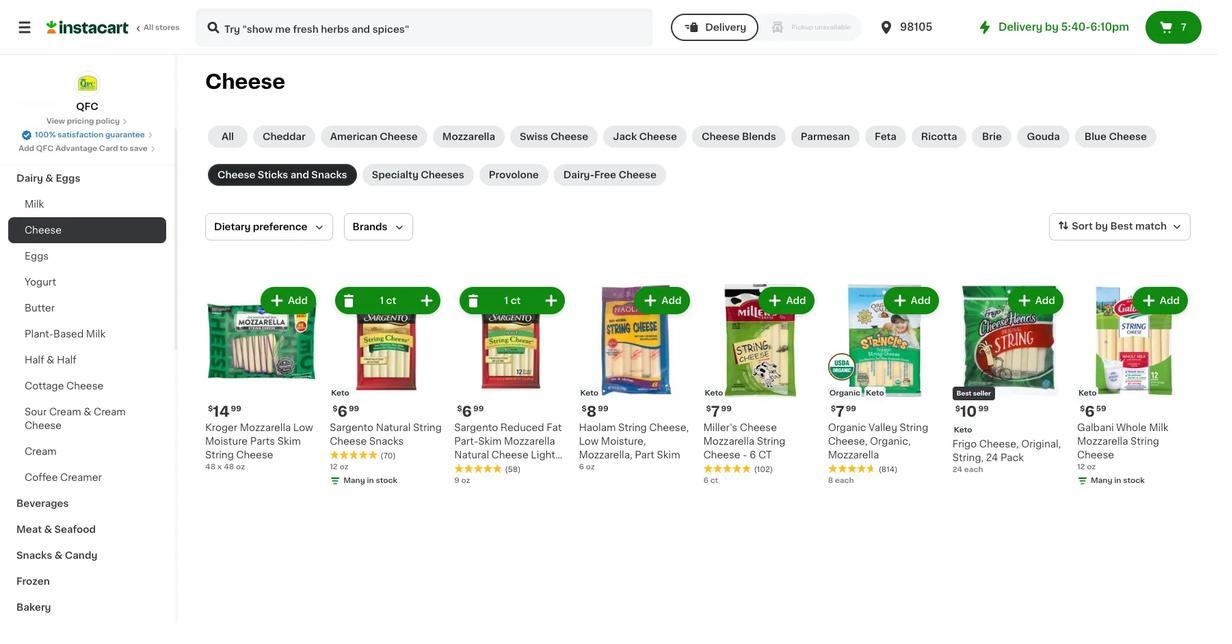 Task type: describe. For each thing, give the bounding box(es) containing it.
candy
[[65, 551, 97, 561]]

bakery
[[16, 603, 51, 613]]

jack cheese
[[613, 132, 677, 142]]

ct for reduced
[[511, 296, 521, 306]]

all link
[[208, 126, 248, 148]]

$ for organic valley string cheese, organic, mozzarella
[[831, 406, 836, 413]]

7 for organic valley string cheese, organic, mozzarella
[[836, 405, 845, 419]]

$ for galbani whole milk mozzarella string cheese
[[1080, 406, 1085, 413]]

cheese up specialty
[[380, 132, 418, 142]]

oz inside haolam string cheese, low moisture, mozzarella, part skim 6 oz
[[586, 464, 595, 471]]

$ 6 99 for sargento reduced fat part-skim mozzarella natural cheese light string cheese snacks
[[457, 405, 484, 419]]

add button for miller's cheese mozzarella string cheese - 6 ct
[[760, 289, 813, 313]]

yogurt link
[[8, 270, 166, 296]]

delivery for delivery
[[705, 23, 746, 32]]

dairy-free cheese
[[563, 170, 657, 180]]

produce
[[16, 148, 58, 157]]

snacks up "frozen"
[[16, 551, 52, 561]]

increment quantity of sargento natural string cheese snacks image
[[419, 293, 435, 309]]

jack cheese link
[[604, 126, 687, 148]]

mozzarella inside galbani whole milk mozzarella string cheese 12 oz
[[1077, 437, 1128, 447]]

part-
[[454, 437, 478, 447]]

sour cream & cream cheese
[[25, 408, 126, 431]]

dairy-free cheese link
[[554, 164, 666, 186]]

6 product group from the left
[[828, 285, 942, 487]]

12 oz
[[330, 464, 349, 471]]

lists link
[[8, 38, 166, 66]]

snacks right and
[[311, 170, 347, 180]]

1 for natural
[[380, 296, 384, 306]]

frigo cheese, original, string, 24 pack 24 each
[[953, 440, 1061, 474]]

$ 7 99 for organic
[[831, 405, 856, 419]]

product group containing 14
[[205, 285, 319, 473]]

best for best match
[[1110, 222, 1133, 231]]

keto up the 'frigo'
[[954, 427, 972, 434]]

1 ct for natural
[[380, 296, 396, 306]]

add button for organic valley string cheese, organic, mozzarella
[[885, 289, 938, 313]]

plant-
[[25, 330, 53, 339]]

1 many in stock from the left
[[343, 478, 397, 485]]

0 horizontal spatial eggs
[[25, 252, 49, 261]]

natural inside "sargento natural string cheese snacks"
[[376, 424, 411, 433]]

2 many in stock from the left
[[1091, 478, 1145, 485]]

meat & seafood link
[[8, 517, 166, 543]]

$ for haolam string cheese, low moisture, mozzarella, part skim
[[582, 406, 587, 413]]

add qfc advantage card to save
[[19, 145, 148, 153]]

100%
[[35, 131, 56, 139]]

5:40-
[[1061, 22, 1091, 32]]

beverages link
[[8, 491, 166, 517]]

best match
[[1110, 222, 1167, 231]]

2 horizontal spatial ct
[[710, 478, 718, 485]]

cheese blends
[[702, 132, 776, 142]]

59
[[1096, 406, 1106, 413]]

(58)
[[505, 467, 521, 474]]

7 button
[[1146, 11, 1202, 44]]

delivery button
[[671, 14, 759, 41]]

99 for organic valley string cheese, organic, mozzarella
[[846, 406, 856, 413]]

skim inside sargento reduced fat part-skim mozzarella natural cheese light string cheese snacks
[[478, 437, 502, 447]]

whole
[[1117, 424, 1147, 433]]

parts
[[250, 437, 275, 447]]

fat
[[547, 424, 562, 433]]

& for eggs
[[45, 174, 53, 183]]

oz right 9
[[461, 478, 470, 485]]

99 for sargento reduced fat part-skim mozzarella natural cheese light string cheese snacks
[[473, 406, 484, 413]]

cheddar link
[[253, 126, 315, 148]]

mozzarella inside "kroger mozzarella low moisture parts skim string cheese 48 x 48 oz"
[[240, 424, 291, 433]]

string,
[[953, 454, 984, 463]]

card
[[99, 145, 118, 153]]

cheese left - on the bottom right of the page
[[704, 451, 741, 460]]

parmesan
[[801, 132, 850, 142]]

policy
[[96, 118, 120, 125]]

keto up valley
[[866, 390, 884, 398]]

7 inside button
[[1181, 23, 1187, 32]]

7 for miller's cheese mozzarella string cheese - 6 ct
[[711, 405, 720, 419]]

cream down cottage cheese link
[[94, 408, 126, 417]]

cheese inside "link"
[[25, 226, 62, 235]]

american cheese
[[330, 132, 418, 142]]

1 horizontal spatial 8
[[828, 478, 833, 485]]

$ 8 99
[[582, 405, 609, 419]]

feta link
[[865, 126, 906, 148]]

qfc link
[[74, 71, 100, 114]]

galbani whole milk mozzarella string cheese 12 oz
[[1077, 424, 1169, 471]]

100% satisfaction guarantee button
[[21, 127, 153, 141]]

mozzarella inside miller's cheese mozzarella string cheese - 6 ct
[[704, 437, 755, 447]]

product group containing 8
[[579, 285, 693, 473]]

$ 14 99
[[208, 405, 241, 419]]

milk for galbani whole milk mozzarella string cheese 12 oz
[[1149, 424, 1169, 433]]

cottage
[[25, 382, 64, 391]]

haolam
[[579, 424, 616, 433]]

cheeses
[[421, 170, 464, 180]]

coffee creamer link
[[8, 465, 166, 491]]

thanksgiving link
[[8, 114, 166, 140]]

6:10pm
[[1091, 22, 1129, 32]]

1 horizontal spatial eggs
[[56, 174, 80, 183]]

cheddar
[[263, 132, 306, 142]]

2 many from the left
[[1091, 478, 1113, 485]]

specialty
[[372, 170, 419, 180]]

gouda link
[[1018, 126, 1070, 148]]

oz inside "kroger mozzarella low moisture parts skim string cheese 48 x 48 oz"
[[236, 464, 245, 471]]

organic for organic keto
[[829, 390, 861, 398]]

add for haolam string cheese, low moisture, mozzarella, part skim
[[662, 296, 682, 306]]

string inside sargento reduced fat part-skim mozzarella natural cheese light string cheese snacks
[[454, 465, 483, 474]]

(70)
[[380, 453, 396, 460]]

blue cheese link
[[1075, 126, 1157, 148]]

skim inside haolam string cheese, low moisture, mozzarella, part skim 6 oz
[[657, 451, 680, 460]]

6 up part-
[[462, 405, 472, 419]]

dietary
[[214, 222, 251, 232]]

and
[[291, 170, 309, 180]]

sticks
[[258, 170, 288, 180]]

snacks inside "sargento natural string cheese snacks"
[[369, 437, 404, 447]]

string inside "sargento natural string cheese snacks"
[[413, 424, 442, 433]]

best seller
[[957, 391, 991, 397]]

delivery by 5:40-6:10pm
[[999, 22, 1129, 32]]

cheese inside galbani whole milk mozzarella string cheese 12 oz
[[1077, 451, 1114, 460]]

to
[[120, 145, 128, 153]]

$ for sargento natural string cheese snacks
[[333, 406, 338, 413]]

by for delivery
[[1045, 22, 1059, 32]]

half & half link
[[8, 347, 166, 373]]

dietary preference button
[[205, 213, 333, 241]]

item badge image
[[828, 353, 855, 381]]

instacart logo image
[[47, 19, 129, 36]]

mozzarella,
[[579, 451, 632, 460]]

swiss cheese
[[520, 132, 589, 142]]

cheese right swiss
[[551, 132, 589, 142]]

1 for reduced
[[504, 296, 508, 306]]

view pricing policy
[[46, 118, 120, 125]]

natural inside sargento reduced fat part-skim mozzarella natural cheese light string cheese snacks
[[454, 451, 489, 460]]

milk link
[[8, 192, 166, 218]]

add for organic valley string cheese, organic, mozzarella
[[911, 296, 931, 306]]

cheese down half & half link
[[66, 382, 104, 391]]

specialty cheeses
[[372, 170, 464, 180]]

each inside the frigo cheese, original, string, 24 pack 24 each
[[964, 467, 983, 474]]

cheese right jack
[[639, 132, 677, 142]]

delivery for delivery by 5:40-6:10pm
[[999, 22, 1043, 32]]

ct for natural
[[386, 296, 396, 306]]

keto for miller's cheese mozzarella string cheese - 6 ct
[[705, 390, 723, 398]]

haolam string cheese, low moisture, mozzarella, part skim 6 oz
[[579, 424, 689, 471]]

by for sort
[[1095, 222, 1108, 231]]

coffee creamer
[[25, 473, 102, 483]]

cream up coffee
[[25, 447, 57, 457]]

3 product group from the left
[[454, 285, 568, 487]]

save
[[130, 145, 148, 153]]

& for seafood
[[44, 525, 52, 535]]

add qfc advantage card to save link
[[19, 144, 156, 155]]

sargento for part-
[[454, 424, 498, 433]]

beverages
[[16, 499, 69, 509]]

sort by
[[1072, 222, 1108, 231]]

cream down cottage cheese
[[49, 408, 81, 417]]

5 product group from the left
[[704, 285, 817, 487]]

creamer
[[60, 473, 102, 483]]

string inside 'organic valley string cheese, organic, mozzarella'
[[900, 424, 928, 433]]

add button for haolam string cheese, low moisture, mozzarella, part skim
[[636, 289, 688, 313]]

bakery link
[[8, 595, 166, 621]]

cheese up ct
[[740, 424, 777, 433]]

0 vertical spatial 8
[[587, 405, 597, 419]]

x
[[217, 464, 222, 471]]

add for miller's cheese mozzarella string cheese - 6 ct
[[786, 296, 806, 306]]

& for half
[[47, 356, 54, 365]]

cheese inside "sargento natural string cheese snacks"
[[330, 437, 367, 447]]

2 in from the left
[[1114, 478, 1121, 485]]

1 ct for reduced
[[504, 296, 521, 306]]

mozzarella up cheeses
[[442, 132, 495, 142]]

cheese inside 'link'
[[702, 132, 740, 142]]

specialty cheeses link
[[362, 164, 474, 186]]

thanksgiving
[[16, 122, 82, 131]]



Task type: vqa. For each thing, say whether or not it's contained in the screenshot.
Best related to Best match
yes



Task type: locate. For each thing, give the bounding box(es) containing it.
based
[[53, 330, 84, 339]]

sargento natural string cheese snacks
[[330, 424, 442, 447]]

many down galbani whole milk mozzarella string cheese 12 oz
[[1091, 478, 1113, 485]]

1 1 ct from the left
[[380, 296, 396, 306]]

eggs up yogurt
[[25, 252, 49, 261]]

& right dairy
[[45, 174, 53, 183]]

$ 6 99 for sargento natural string cheese snacks
[[333, 405, 359, 419]]

all left stores
[[144, 24, 153, 31]]

string inside "kroger mozzarella low moisture parts skim string cheese 48 x 48 oz"
[[205, 451, 234, 460]]

add button
[[262, 289, 315, 313], [636, 289, 688, 313], [760, 289, 813, 313], [885, 289, 938, 313], [1009, 289, 1062, 313], [1134, 289, 1187, 313]]

produce link
[[8, 140, 166, 166]]

& right meat
[[44, 525, 52, 535]]

1 vertical spatial natural
[[454, 451, 489, 460]]

oz down "sargento natural string cheese snacks"
[[340, 464, 349, 471]]

2 12 from the left
[[1077, 464, 1085, 471]]

delivery
[[999, 22, 1043, 32], [705, 23, 746, 32]]

12 down galbani
[[1077, 464, 1085, 471]]

2 half from the left
[[57, 356, 77, 365]]

99 for haolam string cheese, low moisture, mozzarella, part skim
[[598, 406, 609, 413]]

keto up $ 6 59
[[1079, 390, 1097, 398]]

2 $ from the left
[[333, 406, 338, 413]]

1 horizontal spatial skim
[[478, 437, 502, 447]]

mozzarella inside 'organic valley string cheese, organic, mozzarella'
[[828, 451, 879, 460]]

5 $ from the left
[[706, 406, 711, 413]]

$ 7 99 for miller's
[[706, 405, 732, 419]]

meat & seafood
[[16, 525, 96, 535]]

99 up haolam
[[598, 406, 609, 413]]

$ up "sargento natural string cheese snacks"
[[333, 406, 338, 413]]

sargento inside "sargento natural string cheese snacks"
[[330, 424, 374, 433]]

1 horizontal spatial milk
[[86, 330, 105, 339]]

1 horizontal spatial $ 7 99
[[831, 405, 856, 419]]

1 horizontal spatial best
[[1110, 222, 1133, 231]]

add inside add qfc advantage card to save link
[[19, 145, 34, 153]]

cheese sticks and snacks
[[218, 170, 347, 180]]

6 right - on the bottom right of the page
[[750, 451, 756, 460]]

1 horizontal spatial half
[[57, 356, 77, 365]]

blue cheese
[[1085, 132, 1147, 142]]

5 add button from the left
[[1009, 289, 1062, 313]]

all for all
[[222, 132, 234, 142]]

cheese right free at the top of the page
[[619, 170, 657, 180]]

0 horizontal spatial milk
[[25, 200, 44, 209]]

cheese,
[[649, 424, 689, 433], [828, 437, 868, 447], [979, 440, 1019, 450]]

0 horizontal spatial 8
[[587, 405, 597, 419]]

Best match Sort by field
[[1050, 213, 1191, 241]]

Search field
[[197, 10, 652, 45]]

0 horizontal spatial many
[[343, 478, 365, 485]]

$ for kroger mozzarella low moisture parts skim string cheese
[[208, 406, 213, 413]]

mozzarella down reduced
[[504, 437, 555, 447]]

0 horizontal spatial 48
[[205, 464, 216, 471]]

2 stock from the left
[[1123, 478, 1145, 485]]

0 vertical spatial organic
[[829, 390, 861, 398]]

9
[[454, 478, 460, 485]]

3 $ from the left
[[457, 406, 462, 413]]

half down the plant-
[[25, 356, 44, 365]]

1 product group from the left
[[205, 285, 319, 473]]

& inside sour cream & cream cheese
[[84, 408, 91, 417]]

2 sargento from the left
[[454, 424, 498, 433]]

milk inside galbani whole milk mozzarella string cheese 12 oz
[[1149, 424, 1169, 433]]

organic,
[[870, 437, 911, 447]]

24 left pack
[[986, 454, 998, 463]]

low inside "kroger mozzarella low moisture parts skim string cheese 48 x 48 oz"
[[293, 424, 313, 433]]

skim inside "kroger mozzarella low moisture parts skim string cheese 48 x 48 oz"
[[278, 437, 301, 447]]

sargento reduced fat part-skim mozzarella natural cheese light string cheese snacks
[[454, 424, 562, 474]]

stock down galbani whole milk mozzarella string cheese 12 oz
[[1123, 478, 1145, 485]]

6 99 from the left
[[846, 406, 856, 413]]

4 add button from the left
[[885, 289, 938, 313]]

1 right remove sargento natural string cheese snacks image
[[380, 296, 384, 306]]

many
[[343, 478, 365, 485], [1091, 478, 1113, 485]]

view pricing policy link
[[46, 116, 128, 127]]

6
[[338, 405, 347, 419], [462, 405, 472, 419], [1085, 405, 1095, 419], [750, 451, 756, 460], [579, 464, 584, 471], [704, 478, 709, 485]]

cottage cheese
[[25, 382, 104, 391]]

sargento up the 12 oz
[[330, 424, 374, 433]]

1 48 from the left
[[205, 464, 216, 471]]

0 horizontal spatial $ 7 99
[[706, 405, 732, 419]]

1 vertical spatial 24
[[953, 467, 963, 474]]

cheese
[[205, 72, 285, 92], [380, 132, 418, 142], [551, 132, 589, 142], [639, 132, 677, 142], [702, 132, 740, 142], [1109, 132, 1147, 142], [218, 170, 255, 180], [619, 170, 657, 180], [25, 226, 62, 235], [66, 382, 104, 391], [25, 421, 62, 431], [740, 424, 777, 433], [330, 437, 367, 447], [236, 451, 273, 460], [492, 451, 529, 460], [704, 451, 741, 460], [1077, 451, 1114, 460], [485, 465, 522, 474]]

1 stock from the left
[[376, 478, 397, 485]]

all inside "link"
[[144, 24, 153, 31]]

$ 6 59
[[1080, 405, 1106, 419]]

0 vertical spatial by
[[1045, 22, 1059, 32]]

12 down "sargento natural string cheese snacks"
[[330, 464, 338, 471]]

all stores link
[[47, 8, 181, 47]]

cheese right blue
[[1109, 132, 1147, 142]]

1 horizontal spatial ct
[[511, 296, 521, 306]]

cheese, up 8 each
[[828, 437, 868, 447]]

stock down the (70)
[[376, 478, 397, 485]]

4 product group from the left
[[579, 285, 693, 473]]

product group containing 10
[[953, 285, 1066, 476]]

99 inside $ 14 99
[[231, 406, 241, 413]]

each down 'organic valley string cheese, organic, mozzarella' on the bottom
[[835, 478, 854, 485]]

0 horizontal spatial 24
[[953, 467, 963, 474]]

milk right based
[[86, 330, 105, 339]]

by
[[1045, 22, 1059, 32], [1095, 222, 1108, 231]]

0 horizontal spatial each
[[835, 478, 854, 485]]

ct
[[386, 296, 396, 306], [511, 296, 521, 306], [710, 478, 718, 485]]

cheese, up pack
[[979, 440, 1019, 450]]

remove sargento reduced fat part-skim mozzarella natural cheese light string cheese snacks image
[[465, 293, 482, 309]]

0 vertical spatial each
[[964, 467, 983, 474]]

mozzarella down miller's
[[704, 437, 755, 447]]

snacks inside sargento reduced fat part-skim mozzarella natural cheese light string cheese snacks
[[525, 465, 559, 474]]

sargento
[[330, 424, 374, 433], [454, 424, 498, 433]]

6 left the 59 on the bottom right of page
[[1085, 405, 1095, 419]]

in down galbani whole milk mozzarella string cheese 12 oz
[[1114, 478, 1121, 485]]

$ inside $ 10 99
[[955, 406, 960, 413]]

0 horizontal spatial 1
[[380, 296, 384, 306]]

best for best seller
[[957, 391, 972, 397]]

add for galbani whole milk mozzarella string cheese
[[1160, 296, 1180, 306]]

delivery inside delivery button
[[705, 23, 746, 32]]

1 horizontal spatial 7
[[836, 405, 845, 419]]

1 vertical spatial qfc
[[36, 145, 54, 153]]

keto up "sargento natural string cheese snacks"
[[331, 390, 349, 398]]

1 vertical spatial each
[[835, 478, 854, 485]]

skim
[[278, 437, 301, 447], [478, 437, 502, 447], [657, 451, 680, 460]]

1 horizontal spatial all
[[222, 132, 234, 142]]

1 horizontal spatial many in stock
[[1091, 478, 1145, 485]]

service type group
[[671, 14, 862, 41]]

0 horizontal spatial delivery
[[705, 23, 746, 32]]

cheese down reduced
[[485, 465, 522, 474]]

6 $ from the left
[[831, 406, 836, 413]]

$ inside $ 14 99
[[208, 406, 213, 413]]

organic valley string cheese, organic, mozzarella
[[828, 424, 928, 460]]

1 vertical spatial all
[[222, 132, 234, 142]]

2 1 from the left
[[504, 296, 508, 306]]

5 99 from the left
[[721, 406, 732, 413]]

mozzarella link
[[433, 126, 505, 148]]

1 $ from the left
[[208, 406, 213, 413]]

0 horizontal spatial 12
[[330, 464, 338, 471]]

ricotta
[[921, 132, 957, 142]]

& up cottage
[[47, 356, 54, 365]]

cheese up (58)
[[492, 451, 529, 460]]

cheese down 'sour' on the bottom
[[25, 421, 62, 431]]

48 left the x
[[205, 464, 216, 471]]

0 vertical spatial 24
[[986, 454, 998, 463]]

6 down miller's
[[704, 478, 709, 485]]

keto up $ 8 99 at the left of page
[[580, 390, 599, 398]]

(814)
[[879, 467, 898, 474]]

1 horizontal spatial sargento
[[454, 424, 498, 433]]

original,
[[1021, 440, 1061, 450]]

2 $ 6 99 from the left
[[457, 405, 484, 419]]

7 99 from the left
[[978, 406, 989, 413]]

cheese up eggs link
[[25, 226, 62, 235]]

delivery inside delivery by 5:40-6:10pm link
[[999, 22, 1043, 32]]

kroger mozzarella low moisture parts skim string cheese 48 x 48 oz
[[205, 424, 313, 471]]

oz inside galbani whole milk mozzarella string cheese 12 oz
[[1087, 464, 1096, 471]]

free
[[594, 170, 616, 180]]

7 $ from the left
[[955, 406, 960, 413]]

6 down 'mozzarella,'
[[579, 464, 584, 471]]

cheese inside "kroger mozzarella low moisture parts skim string cheese 48 x 48 oz"
[[236, 451, 273, 460]]

8 down 'organic valley string cheese, organic, mozzarella' on the bottom
[[828, 478, 833, 485]]

1 horizontal spatial natural
[[454, 451, 489, 460]]

coffee
[[25, 473, 58, 483]]

sargento inside sargento reduced fat part-skim mozzarella natural cheese light string cheese snacks
[[454, 424, 498, 433]]

stores
[[155, 24, 180, 31]]

ct left increment quantity of sargento reduced fat part-skim mozzarella natural cheese light string cheese snacks image
[[511, 296, 521, 306]]

2 99 from the left
[[349, 406, 359, 413]]

increment quantity of sargento reduced fat part-skim mozzarella natural cheese light string cheese snacks image
[[543, 293, 560, 309]]

1 vertical spatial low
[[579, 437, 599, 447]]

2 add button from the left
[[636, 289, 688, 313]]

1 1 from the left
[[380, 296, 384, 306]]

1 in from the left
[[367, 478, 374, 485]]

14
[[213, 405, 230, 419]]

2 horizontal spatial cheese,
[[979, 440, 1019, 450]]

$ 7 99 down organic keto
[[831, 405, 856, 419]]

string inside haolam string cheese, low moisture, mozzarella, part skim 6 oz
[[618, 424, 647, 433]]

0 horizontal spatial by
[[1045, 22, 1059, 32]]

6 inside miller's cheese mozzarella string cheese - 6 ct
[[750, 451, 756, 460]]

2 1 ct from the left
[[504, 296, 521, 306]]

3 add button from the left
[[760, 289, 813, 313]]

3 99 from the left
[[473, 406, 484, 413]]

sour
[[25, 408, 47, 417]]

0 horizontal spatial sargento
[[330, 424, 374, 433]]

1 horizontal spatial many
[[1091, 478, 1113, 485]]

0 horizontal spatial $ 6 99
[[333, 405, 359, 419]]

add
[[19, 145, 34, 153], [288, 296, 308, 306], [662, 296, 682, 306], [786, 296, 806, 306], [911, 296, 931, 306], [1035, 296, 1055, 306], [1160, 296, 1180, 306]]

dairy
[[16, 174, 43, 183]]

1 horizontal spatial 48
[[224, 464, 234, 471]]

each down the string,
[[964, 467, 983, 474]]

skim down reduced
[[478, 437, 502, 447]]

all left cheddar link
[[222, 132, 234, 142]]

1 horizontal spatial low
[[579, 437, 599, 447]]

1 horizontal spatial cheese,
[[828, 437, 868, 447]]

0 horizontal spatial cheese,
[[649, 424, 689, 433]]

string inside miller's cheese mozzarella string cheese - 6 ct
[[757, 437, 786, 447]]

1 ct left increment quantity of sargento reduced fat part-skim mozzarella natural cheese light string cheese snacks image
[[504, 296, 521, 306]]

99 right 14
[[231, 406, 241, 413]]

99 down organic keto
[[846, 406, 856, 413]]

2 $ 7 99 from the left
[[831, 405, 856, 419]]

1 $ 6 99 from the left
[[333, 405, 359, 419]]

4 99 from the left
[[598, 406, 609, 413]]

string inside galbani whole milk mozzarella string cheese 12 oz
[[1131, 437, 1159, 447]]

organic for organic valley string cheese, organic, mozzarella
[[828, 424, 866, 433]]

best left seller
[[957, 391, 972, 397]]

0 horizontal spatial stock
[[376, 478, 397, 485]]

0 vertical spatial eggs
[[56, 174, 80, 183]]

$ for sargento reduced fat part-skim mozzarella natural cheese light string cheese snacks
[[457, 406, 462, 413]]

product group
[[205, 285, 319, 473], [330, 285, 443, 490], [454, 285, 568, 487], [579, 285, 693, 473], [704, 285, 817, 487], [828, 285, 942, 487], [953, 285, 1066, 476], [1077, 285, 1191, 490]]

yogurt
[[25, 278, 56, 287]]

6 up "sargento natural string cheese snacks"
[[338, 405, 347, 419]]

best inside field
[[1110, 222, 1133, 231]]

brie
[[982, 132, 1002, 142]]

organic down item badge icon
[[829, 390, 861, 398]]

american cheese link
[[321, 126, 427, 148]]

lists
[[38, 47, 62, 57]]

1 horizontal spatial in
[[1114, 478, 1121, 485]]

98105
[[900, 22, 933, 32]]

add button for kroger mozzarella low moisture parts skim string cheese
[[262, 289, 315, 313]]

keto for galbani whole milk mozzarella string cheese
[[1079, 390, 1097, 398]]

by left 5:40-
[[1045, 22, 1059, 32]]

1 vertical spatial milk
[[86, 330, 105, 339]]

$ for miller's cheese mozzarella string cheese - 6 ct
[[706, 406, 711, 413]]

organic keto
[[829, 390, 884, 398]]

1 99 from the left
[[231, 406, 241, 413]]

kroger
[[205, 424, 237, 433]]

4 $ from the left
[[582, 406, 587, 413]]

99 inside $ 8 99
[[598, 406, 609, 413]]

1 sargento from the left
[[330, 424, 374, 433]]

american
[[330, 132, 378, 142]]

skim right parts
[[278, 437, 301, 447]]

swiss cheese link
[[510, 126, 598, 148]]

jack
[[613, 132, 637, 142]]

cheese, inside the frigo cheese, original, string, 24 pack 24 each
[[979, 440, 1019, 450]]

half
[[25, 356, 44, 365], [57, 356, 77, 365]]

6 add button from the left
[[1134, 289, 1187, 313]]

1 vertical spatial organic
[[828, 424, 866, 433]]

1 vertical spatial best
[[957, 391, 972, 397]]

2 vertical spatial milk
[[1149, 424, 1169, 433]]

feta
[[875, 132, 897, 142]]

24 down the string,
[[953, 467, 963, 474]]

in
[[367, 478, 374, 485], [1114, 478, 1121, 485]]

pricing
[[67, 118, 94, 125]]

0 vertical spatial best
[[1110, 222, 1133, 231]]

1 horizontal spatial stock
[[1123, 478, 1145, 485]]

cheese up all link
[[205, 72, 285, 92]]

0 horizontal spatial in
[[367, 478, 374, 485]]

1 horizontal spatial 1
[[504, 296, 508, 306]]

1 horizontal spatial each
[[964, 467, 983, 474]]

milk for plant-based milk
[[86, 330, 105, 339]]

2 48 from the left
[[224, 464, 234, 471]]

0 horizontal spatial low
[[293, 424, 313, 433]]

0 vertical spatial natural
[[376, 424, 411, 433]]

98105 button
[[878, 8, 960, 47]]

$ down organic keto
[[831, 406, 836, 413]]

natural up the (70)
[[376, 424, 411, 433]]

mozzarella inside sargento reduced fat part-skim mozzarella natural cheese light string cheese snacks
[[504, 437, 555, 447]]

1 half from the left
[[25, 356, 44, 365]]

in down "sargento natural string cheese snacks"
[[367, 478, 374, 485]]

99 for miller's cheese mozzarella string cheese - 6 ct
[[721, 406, 732, 413]]

8 each
[[828, 478, 854, 485]]

milk right whole
[[1149, 424, 1169, 433]]

& for candy
[[55, 551, 63, 561]]

6 inside haolam string cheese, low moisture, mozzarella, part skim 6 oz
[[579, 464, 584, 471]]

100% satisfaction guarantee
[[35, 131, 145, 139]]

qfc logo image
[[74, 71, 100, 97]]

99 for sargento natural string cheese snacks
[[349, 406, 359, 413]]

keto for sargento natural string cheese snacks
[[331, 390, 349, 398]]

galbani
[[1077, 424, 1114, 433]]

0 horizontal spatial skim
[[278, 437, 301, 447]]

cheese, inside haolam string cheese, low moisture, mozzarella, part skim 6 oz
[[649, 424, 689, 433]]

1 $ 7 99 from the left
[[706, 405, 732, 419]]

butter link
[[8, 296, 166, 322]]

half down plant-based milk
[[57, 356, 77, 365]]

provolone link
[[479, 164, 548, 186]]

8 $ from the left
[[1080, 406, 1085, 413]]

★★★★★
[[330, 451, 378, 460], [330, 451, 378, 460], [454, 465, 502, 474], [454, 465, 502, 474], [704, 465, 751, 474], [704, 465, 751, 474], [828, 465, 876, 474], [828, 465, 876, 474]]

butter
[[25, 304, 55, 313]]

sour cream & cream cheese link
[[8, 399, 166, 439]]

$ inside $ 6 59
[[1080, 406, 1085, 413]]

$ 6 99 up "sargento natural string cheese snacks"
[[333, 405, 359, 419]]

all for all stores
[[144, 24, 153, 31]]

low inside haolam string cheese, low moisture, mozzarella, part skim 6 oz
[[579, 437, 599, 447]]

moisture
[[205, 437, 248, 447]]

1 horizontal spatial 12
[[1077, 464, 1085, 471]]

by right sort
[[1095, 222, 1108, 231]]

seller
[[973, 391, 991, 397]]

0 horizontal spatial qfc
[[36, 145, 54, 153]]

by inside field
[[1095, 222, 1108, 231]]

snacks down light
[[525, 465, 559, 474]]

cheese inside sour cream & cream cheese
[[25, 421, 62, 431]]

view
[[46, 118, 65, 125]]

organic left valley
[[828, 424, 866, 433]]

recipes
[[16, 96, 57, 105]]

1 horizontal spatial by
[[1095, 222, 1108, 231]]

8 up haolam
[[587, 405, 597, 419]]

oz down 'mozzarella,'
[[586, 464, 595, 471]]

remove sargento natural string cheese snacks image
[[341, 293, 357, 309]]

$ 6 99 up part-
[[457, 405, 484, 419]]

& down cottage cheese link
[[84, 408, 91, 417]]

mozzarella up 8 each
[[828, 451, 879, 460]]

0 vertical spatial low
[[293, 424, 313, 433]]

1 12 from the left
[[330, 464, 338, 471]]

$ up 'kroger'
[[208, 406, 213, 413]]

1 vertical spatial by
[[1095, 222, 1108, 231]]

8 product group from the left
[[1077, 285, 1191, 490]]

frigo
[[953, 440, 977, 450]]

2 horizontal spatial skim
[[657, 451, 680, 460]]

0 vertical spatial milk
[[25, 200, 44, 209]]

1 horizontal spatial 24
[[986, 454, 998, 463]]

plant-based milk
[[25, 330, 105, 339]]

0 horizontal spatial half
[[25, 356, 44, 365]]

99 inside $ 10 99
[[978, 406, 989, 413]]

99 up "sargento natural string cheese snacks"
[[349, 406, 359, 413]]

cheese, up part
[[649, 424, 689, 433]]

qfc up view pricing policy link
[[76, 102, 98, 111]]

99 for kroger mozzarella low moisture parts skim string cheese
[[231, 406, 241, 413]]

add for kroger mozzarella low moisture parts skim string cheese
[[288, 296, 308, 306]]

12 inside galbani whole milk mozzarella string cheese 12 oz
[[1077, 464, 1085, 471]]

9 oz
[[454, 478, 470, 485]]

advantage
[[55, 145, 97, 153]]

$ 7 99 up miller's
[[706, 405, 732, 419]]

2 product group from the left
[[330, 285, 443, 490]]

add button for frigo cheese, original, string, 24 pack
[[1009, 289, 1062, 313]]

1 vertical spatial eggs
[[25, 252, 49, 261]]

organic inside 'organic valley string cheese, organic, mozzarella'
[[828, 424, 866, 433]]

1 horizontal spatial 1 ct
[[504, 296, 521, 306]]

many in stock
[[343, 478, 397, 485], [1091, 478, 1145, 485]]

0 horizontal spatial many in stock
[[343, 478, 397, 485]]

cheese left sticks
[[218, 170, 255, 180]]

1 right the remove sargento reduced fat part-skim mozzarella natural cheese light string cheese snacks image
[[504, 296, 508, 306]]

valley
[[869, 424, 897, 433]]

keto for haolam string cheese, low moisture, mozzarella, part skim
[[580, 390, 599, 398]]

0 vertical spatial all
[[144, 24, 153, 31]]

1 many from the left
[[343, 478, 365, 485]]

1 add button from the left
[[262, 289, 315, 313]]

cheese link
[[8, 218, 166, 244]]

ct left increment quantity of sargento natural string cheese snacks image on the top left of the page
[[386, 296, 396, 306]]

0 horizontal spatial natural
[[376, 424, 411, 433]]

plant-based milk link
[[8, 322, 166, 347]]

2 horizontal spatial milk
[[1149, 424, 1169, 433]]

0 horizontal spatial best
[[957, 391, 972, 397]]

eggs down advantage
[[56, 174, 80, 183]]

1 horizontal spatial $ 6 99
[[457, 405, 484, 419]]

delivery by 5:40-6:10pm link
[[977, 19, 1129, 36]]

ricotta link
[[912, 126, 967, 148]]

99 right 10
[[978, 406, 989, 413]]

snacks up the (70)
[[369, 437, 404, 447]]

0 vertical spatial qfc
[[76, 102, 98, 111]]

satisfaction
[[58, 131, 103, 139]]

0 horizontal spatial 1 ct
[[380, 296, 396, 306]]

all
[[144, 24, 153, 31], [222, 132, 234, 142]]

$ inside $ 8 99
[[582, 406, 587, 413]]

cheese, inside 'organic valley string cheese, organic, mozzarella'
[[828, 437, 868, 447]]

None search field
[[196, 8, 653, 47]]

add button for galbani whole milk mozzarella string cheese
[[1134, 289, 1187, 313]]

1 horizontal spatial qfc
[[76, 102, 98, 111]]

sargento for cheese
[[330, 424, 374, 433]]

mozzarella up parts
[[240, 424, 291, 433]]

7 product group from the left
[[953, 285, 1066, 476]]

2 horizontal spatial 7
[[1181, 23, 1187, 32]]

99 up part-
[[473, 406, 484, 413]]

0 horizontal spatial 7
[[711, 405, 720, 419]]

oz
[[236, 464, 245, 471], [340, 464, 349, 471], [586, 464, 595, 471], [1087, 464, 1096, 471], [461, 478, 470, 485]]

0 horizontal spatial ct
[[386, 296, 396, 306]]

1 vertical spatial 8
[[828, 478, 833, 485]]

milk
[[25, 200, 44, 209], [86, 330, 105, 339], [1149, 424, 1169, 433]]

cheese up the 12 oz
[[330, 437, 367, 447]]

1 horizontal spatial delivery
[[999, 22, 1043, 32]]

& left 'candy'
[[55, 551, 63, 561]]

ct down miller's cheese mozzarella string cheese - 6 ct
[[710, 478, 718, 485]]

0 horizontal spatial all
[[144, 24, 153, 31]]

add for frigo cheese, original, string, 24 pack
[[1035, 296, 1055, 306]]

meat
[[16, 525, 42, 535]]

best
[[1110, 222, 1133, 231], [957, 391, 972, 397]]



